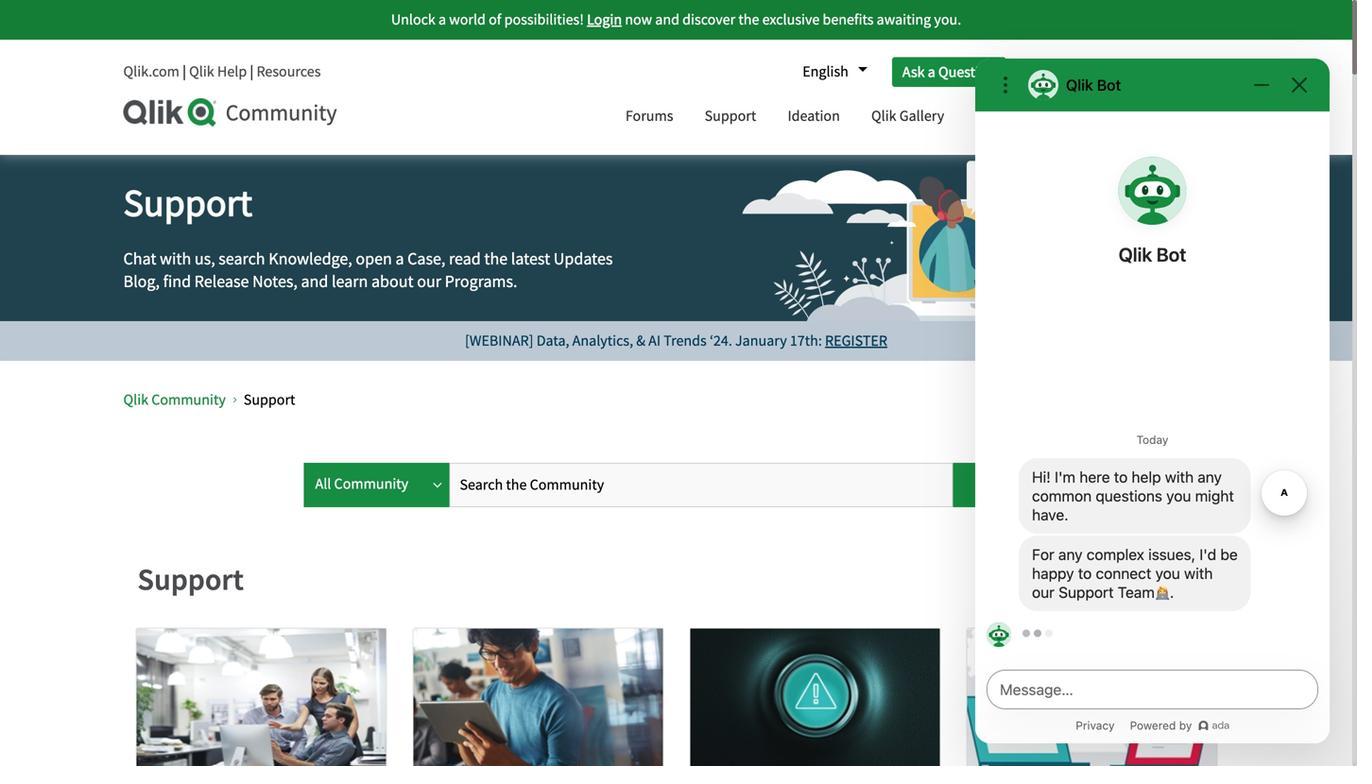 Task type: describe. For each thing, give the bounding box(es) containing it.
sign
[[1121, 60, 1149, 79]]

help link
[[1072, 54, 1111, 90]]

english button
[[793, 56, 867, 88]]

ideation
[[788, 106, 840, 126]]

0 vertical spatial and
[[655, 10, 679, 29]]

1 vertical spatial community
[[151, 390, 226, 410]]

qlik gallery link
[[857, 90, 958, 146]]

/
[[1168, 60, 1173, 79]]

17th:
[[790, 331, 822, 351]]

ask a question link
[[892, 57, 1006, 87]]

qlik for qlik community
[[123, 390, 148, 410]]

with
[[160, 248, 191, 270]]

case,
[[407, 248, 445, 270]]

qlik gallery
[[871, 106, 944, 126]]

2 | from the left
[[250, 62, 254, 81]]

greenway
[[1166, 106, 1229, 126]]

question
[[938, 62, 995, 82]]

updates
[[554, 248, 613, 270]]

exclusive
[[762, 10, 820, 29]]

blogs & events
[[976, 106, 1068, 126]]

1 horizontal spatial help
[[1072, 60, 1102, 80]]

qlik.com | qlik help | resources
[[123, 62, 321, 81]]

login link
[[587, 10, 622, 29]]

register
[[825, 331, 887, 351]]

greenway link
[[1152, 90, 1243, 146]]

the for exclusive
[[738, 10, 759, 29]]

qlik.com link
[[123, 62, 179, 81]]

awaiting
[[877, 10, 931, 29]]

qlik image
[[123, 98, 218, 127]]

in
[[1152, 60, 1165, 79]]

about
[[371, 271, 414, 292]]

a for unlock
[[439, 10, 446, 29]]

ideation button
[[773, 90, 854, 146]]

open
[[356, 248, 392, 270]]

& inside popup button
[[1014, 106, 1023, 126]]

january
[[735, 331, 787, 351]]

chat
[[123, 248, 156, 270]]

knowledge,
[[269, 248, 352, 270]]

analytics,
[[572, 331, 633, 351]]

unlock
[[391, 10, 436, 29]]

latest
[[511, 248, 550, 270]]

[webinar]  data, analytics, & ai trends '24. january 17th: register
[[465, 331, 887, 351]]

events
[[1026, 106, 1068, 126]]

qlik for qlik gallery
[[871, 106, 896, 126]]

0 vertical spatial qlik
[[189, 62, 214, 81]]

notes,
[[252, 271, 298, 292]]

blog,
[[123, 271, 160, 292]]

and inside chat with us, search knowledge, open a case, read the latest updates blog, find release notes, and learn about our programs.
[[301, 271, 328, 292]]



Task type: locate. For each thing, give the bounding box(es) containing it.
the inside chat with us, search knowledge, open a case, read the latest updates blog, find release notes, and learn about our programs.
[[484, 248, 508, 270]]

menu bar containing forums
[[611, 90, 1243, 146]]

0 vertical spatial the
[[738, 10, 759, 29]]

chat with us, search knowledge, open a case, read the latest updates blog, find release notes, and learn about our programs.
[[123, 248, 613, 292]]

2 vertical spatial a
[[395, 248, 404, 270]]

support button
[[690, 90, 770, 146]]

resources link
[[257, 62, 321, 81]]

a for ask
[[928, 62, 935, 82]]

Search this forum text field
[[454, 463, 948, 507]]

search button
[[953, 463, 1053, 507]]

list
[[123, 375, 1177, 425]]

a inside ask a question link
[[928, 62, 935, 82]]

a right ask
[[928, 62, 935, 82]]

release
[[194, 271, 249, 292]]

data,
[[536, 331, 569, 351]]

discover
[[682, 10, 735, 29]]

1 horizontal spatial &
[[1014, 106, 1023, 126]]

and down knowledge,
[[301, 271, 328, 292]]

you.
[[934, 10, 961, 29]]

0 horizontal spatial qlik
[[123, 390, 148, 410]]

search
[[979, 476, 1027, 494]]

now
[[625, 10, 652, 29]]

qlik inside "link"
[[871, 106, 896, 126]]

1 horizontal spatial and
[[655, 10, 679, 29]]

register link
[[825, 331, 887, 351]]

trends
[[664, 331, 707, 351]]

| right qlik help link
[[250, 62, 254, 81]]

support inside dropdown button
[[705, 106, 756, 126]]

sign in / register link
[[1111, 54, 1229, 90]]

qlik help link
[[189, 62, 247, 81]]

our
[[417, 271, 441, 292]]

the right the "discover"
[[738, 10, 759, 29]]

1 vertical spatial &
[[636, 331, 645, 351]]

2 horizontal spatial qlik
[[871, 106, 896, 126]]

read
[[449, 248, 481, 270]]

& left ai
[[636, 331, 645, 351]]

ask a question
[[902, 62, 995, 82]]

register
[[1176, 60, 1229, 79]]

qlik.com
[[123, 62, 179, 81]]

qlik
[[189, 62, 214, 81], [871, 106, 896, 126], [123, 390, 148, 410]]

help left resources link
[[217, 62, 247, 81]]

0 vertical spatial &
[[1014, 106, 1023, 126]]

ai
[[648, 331, 661, 351]]

qlik community link
[[123, 390, 226, 410]]

2 horizontal spatial a
[[928, 62, 935, 82]]

0 vertical spatial community
[[226, 99, 337, 128]]

0 horizontal spatial a
[[395, 248, 404, 270]]

qlik community
[[123, 390, 226, 410]]

and
[[655, 10, 679, 29], [301, 271, 328, 292]]

0 horizontal spatial help
[[217, 62, 247, 81]]

community
[[226, 99, 337, 128], [151, 390, 226, 410]]

ask
[[902, 62, 925, 82]]

us,
[[195, 248, 215, 270]]

0 horizontal spatial &
[[636, 331, 645, 351]]

possibilities!
[[504, 10, 584, 29]]

0 horizontal spatial the
[[484, 248, 508, 270]]

search
[[219, 248, 265, 270]]

|
[[183, 62, 186, 81], [250, 62, 254, 81]]

& right 'blogs'
[[1014, 106, 1023, 126]]

help
[[1072, 60, 1102, 80], [217, 62, 247, 81]]

1 vertical spatial and
[[301, 271, 328, 292]]

1 vertical spatial the
[[484, 248, 508, 270]]

of
[[489, 10, 501, 29]]

list containing qlik community
[[123, 375, 1177, 425]]

the up programs.
[[484, 248, 508, 270]]

benefits
[[823, 10, 874, 29]]

and right "now"
[[655, 10, 679, 29]]

1 horizontal spatial qlik
[[189, 62, 214, 81]]

1 horizontal spatial |
[[250, 62, 254, 81]]

&
[[1014, 106, 1023, 126], [636, 331, 645, 351]]

find
[[163, 271, 191, 292]]

forums
[[625, 106, 673, 126]]

'24.
[[710, 331, 732, 351]]

2 vertical spatial qlik
[[123, 390, 148, 410]]

blogs & events button
[[961, 90, 1082, 146]]

0 horizontal spatial and
[[301, 271, 328, 292]]

a left world
[[439, 10, 446, 29]]

0 horizontal spatial |
[[183, 62, 186, 81]]

unlock a world of possibilities! login now and discover the exclusive benefits awaiting you.
[[391, 10, 961, 29]]

a up about
[[395, 248, 404, 270]]

world
[[449, 10, 486, 29]]

0 vertical spatial a
[[439, 10, 446, 29]]

community link
[[123, 98, 592, 128]]

blogs
[[976, 106, 1011, 126]]

login
[[587, 10, 622, 29]]

programs.
[[445, 271, 517, 292]]

a
[[439, 10, 446, 29], [928, 62, 935, 82], [395, 248, 404, 270]]

forums button
[[611, 90, 687, 146]]

gallery
[[899, 106, 944, 126]]

menu bar
[[611, 90, 1243, 146]]

a inside chat with us, search knowledge, open a case, read the latest updates blog, find release notes, and learn about our programs.
[[395, 248, 404, 270]]

1 vertical spatial a
[[928, 62, 935, 82]]

the
[[738, 10, 759, 29], [484, 248, 508, 270]]

help left the sign at right
[[1072, 60, 1102, 80]]

resources
[[257, 62, 321, 81]]

1 horizontal spatial a
[[439, 10, 446, 29]]

1 vertical spatial qlik
[[871, 106, 896, 126]]

learn
[[332, 271, 368, 292]]

1 horizontal spatial the
[[738, 10, 759, 29]]

[webinar]
[[465, 331, 533, 351]]

english
[[803, 62, 849, 81]]

sign in / register
[[1121, 60, 1229, 79]]

| right qlik.com link
[[183, 62, 186, 81]]

1 | from the left
[[183, 62, 186, 81]]

support
[[705, 106, 756, 126], [123, 180, 252, 228], [244, 390, 295, 410], [137, 560, 244, 598]]

the for latest
[[484, 248, 508, 270]]



Task type: vqa. For each thing, say whether or not it's contained in the screenshot.
Learn POPUP BUTTON
no



